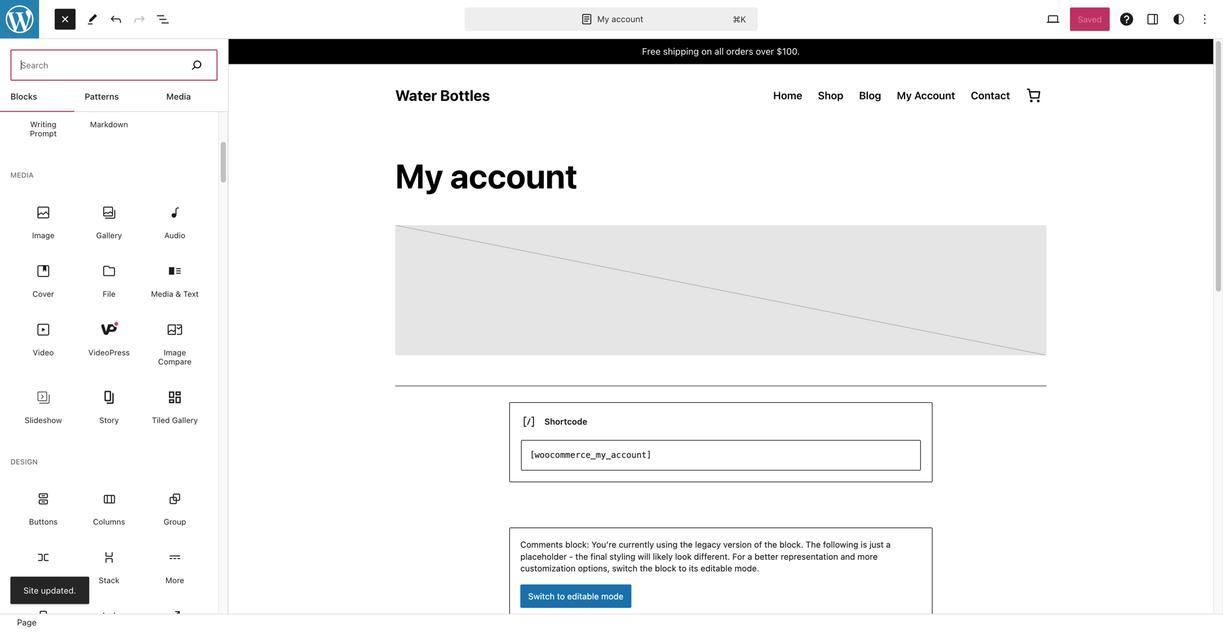 Task type: vqa. For each thing, say whether or not it's contained in the screenshot.


Task type: locate. For each thing, give the bounding box(es) containing it.
2 vertical spatial media
[[151, 289, 173, 299]]

image
[[32, 231, 55, 240], [164, 348, 186, 357]]

image inside image compare
[[164, 348, 186, 357]]

image up cover button
[[32, 231, 55, 240]]

my account
[[597, 14, 643, 24]]

video
[[33, 348, 54, 357]]

media for media & text
[[151, 289, 173, 299]]

gallery up "file" button at the left
[[96, 231, 122, 240]]

1 horizontal spatial gallery
[[172, 416, 198, 425]]

1 horizontal spatial image
[[164, 348, 186, 357]]

my
[[597, 14, 609, 24]]

blocks tab panel
[[0, 0, 228, 631]]

0 vertical spatial image
[[32, 231, 55, 240]]

image up tiled gallery button
[[164, 348, 186, 357]]

media left &
[[151, 289, 173, 299]]

more
[[165, 576, 184, 585]]

options image
[[1197, 11, 1213, 27]]

file button
[[76, 250, 142, 309]]

editor top bar region
[[0, 0, 1223, 39]]

media right patterns 'button'
[[166, 92, 191, 101]]

gallery right tiled
[[172, 416, 198, 425]]

columns
[[93, 518, 125, 527]]

0 vertical spatial gallery
[[96, 231, 122, 240]]

1 vertical spatial gallery
[[172, 416, 198, 425]]

1 vertical spatial media
[[10, 171, 34, 180]]

media & text button
[[142, 250, 208, 309]]

row button
[[10, 537, 76, 596]]

buttons button
[[10, 479, 76, 537]]

compare
[[158, 357, 192, 366]]

design
[[10, 458, 38, 466]]

row
[[36, 576, 51, 585]]

tiled
[[152, 416, 170, 425]]

undo image
[[108, 11, 124, 27]]

Search search field
[[10, 50, 218, 81]]

audio button
[[142, 192, 208, 250]]

gallery
[[96, 231, 122, 240], [172, 416, 198, 425]]

media inside button
[[166, 92, 191, 101]]

more button
[[142, 537, 208, 596]]

page
[[17, 618, 37, 628]]

stack button
[[76, 537, 142, 596]]

view image
[[1045, 11, 1061, 27]]

1 vertical spatial image
[[164, 348, 186, 357]]

account
[[612, 14, 643, 24]]

cover button
[[10, 250, 76, 309]]

story button
[[76, 377, 142, 435]]

writing prompt
[[30, 120, 57, 138]]

media
[[166, 92, 191, 101], [10, 171, 34, 180], [151, 289, 173, 299]]

image compare
[[158, 348, 192, 366]]

story
[[99, 416, 119, 425]]

saved button
[[1070, 7, 1110, 31]]

tab list
[[0, 81, 228, 112]]

image for image compare
[[164, 348, 186, 357]]

0 vertical spatial media
[[166, 92, 191, 101]]

cover
[[33, 289, 54, 299]]

0 horizontal spatial gallery
[[96, 231, 122, 240]]

image for image
[[32, 231, 55, 240]]

media down prompt
[[10, 171, 34, 180]]

patterns button
[[74, 81, 156, 112]]

redo image
[[132, 11, 147, 27]]

styles image
[[1171, 11, 1187, 27]]

media inside 'button'
[[151, 289, 173, 299]]

image compare button
[[142, 309, 208, 377]]

0 horizontal spatial image
[[32, 231, 55, 240]]



Task type: describe. For each thing, give the bounding box(es) containing it.
tab list containing blocks
[[0, 81, 228, 112]]

media & text
[[151, 289, 199, 299]]

writing
[[30, 120, 56, 129]]

settings image
[[1145, 11, 1161, 27]]

group button
[[142, 479, 208, 537]]

tiled gallery
[[152, 416, 198, 425]]

audio
[[164, 231, 185, 240]]

prompt
[[30, 129, 57, 138]]

file
[[103, 289, 116, 299]]

videopress
[[88, 348, 130, 357]]

patterns
[[85, 92, 119, 101]]

gallery button
[[76, 192, 142, 250]]

blocks button
[[0, 81, 74, 112]]

list view image
[[155, 11, 171, 27]]

media list box
[[10, 192, 208, 435]]

slideshow
[[25, 416, 62, 425]]

columns button
[[76, 479, 142, 537]]

video button
[[10, 309, 76, 368]]

updated.
[[41, 586, 76, 596]]

media button
[[156, 81, 228, 112]]

videopress button
[[76, 309, 142, 368]]

design list box
[[10, 479, 208, 631]]

site updated. button
[[10, 577, 89, 604]]

⌘k
[[733, 14, 746, 24]]

&
[[176, 289, 181, 299]]

site icon image
[[0, 0, 40, 40]]

toggle block inserter image
[[54, 8, 76, 30]]

image button
[[10, 192, 76, 250]]

markdown button
[[76, 81, 142, 140]]

writing prompt button
[[10, 81, 76, 149]]

text
[[183, 289, 199, 299]]

buttons
[[29, 518, 58, 527]]

help image
[[1119, 11, 1135, 27]]

saved
[[1078, 14, 1102, 24]]

slideshow button
[[10, 377, 76, 435]]

site updated.
[[23, 586, 76, 596]]

blocks
[[10, 92, 37, 101]]

group
[[164, 518, 186, 527]]

stack
[[99, 576, 119, 585]]

tools image
[[85, 11, 100, 27]]

site
[[23, 586, 39, 596]]

tiled gallery button
[[142, 377, 208, 435]]

media for media button
[[166, 92, 191, 101]]

markdown
[[90, 120, 128, 129]]



